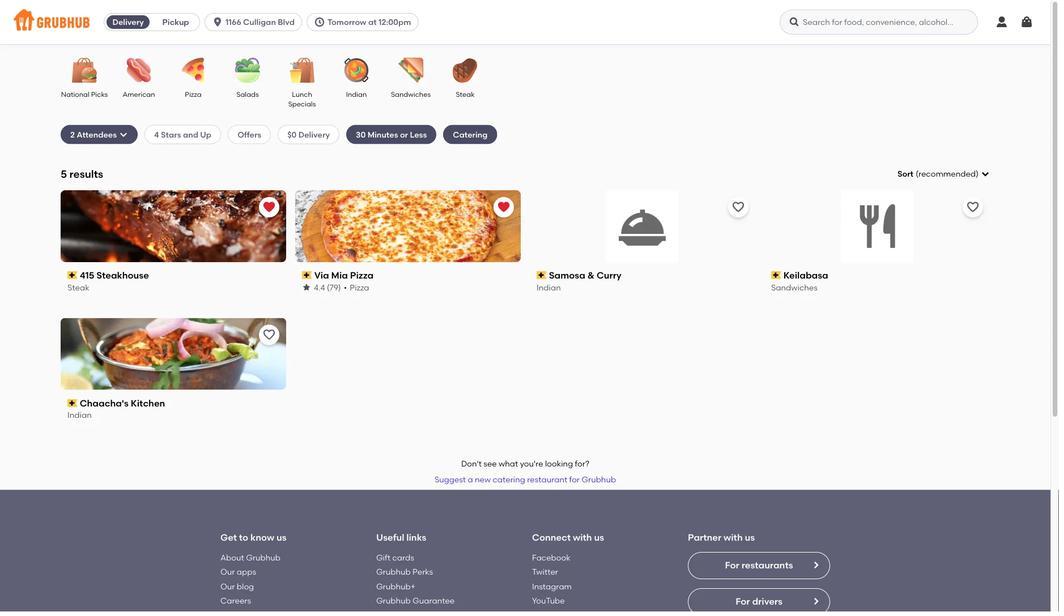 Task type: locate. For each thing, give the bounding box(es) containing it.
don't
[[461, 459, 482, 469]]

chaacha's kitchen
[[80, 398, 165, 409]]

attendees
[[77, 130, 117, 139]]

subscription pass image
[[67, 271, 77, 279], [67, 399, 77, 407]]

chaacha's kitchen logo image
[[61, 318, 286, 390]]

us right connect
[[594, 532, 604, 543]]

•
[[344, 283, 347, 292]]

415
[[80, 270, 94, 281]]

steak down '415'
[[67, 283, 89, 292]]

us right know on the left bottom of page
[[276, 532, 286, 543]]

subscription pass image inside samosa & curry link
[[537, 271, 547, 279]]

culligan
[[243, 17, 276, 27]]

apps
[[237, 568, 256, 577]]

us up for restaurants
[[745, 532, 755, 543]]

1 with from the left
[[573, 532, 592, 543]]

or
[[400, 130, 408, 139]]

subscription pass image inside 415 steakhouse link
[[67, 271, 77, 279]]

0 horizontal spatial subscription pass image
[[302, 271, 312, 279]]

picks
[[91, 90, 108, 98]]

2 horizontal spatial us
[[745, 532, 755, 543]]

1 vertical spatial pizza
[[350, 270, 373, 281]]

2 subscription pass image from the top
[[67, 399, 77, 407]]

links
[[406, 532, 426, 543]]

1 saved restaurant button from the left
[[259, 197, 279, 217]]

0 horizontal spatial us
[[276, 532, 286, 543]]

0 vertical spatial indian
[[346, 90, 367, 98]]

national picks
[[61, 90, 108, 98]]

grubhub
[[582, 475, 616, 485], [246, 553, 280, 563], [376, 568, 411, 577], [376, 596, 411, 606]]

1 horizontal spatial svg image
[[314, 16, 325, 28]]

grubhub inside about grubhub our apps our blog careers
[[246, 553, 280, 563]]

0 horizontal spatial saved restaurant button
[[259, 197, 279, 217]]

0 horizontal spatial saved restaurant image
[[262, 200, 276, 214]]

1 horizontal spatial indian
[[346, 90, 367, 98]]

0 horizontal spatial save this restaurant button
[[259, 325, 279, 345]]

save this restaurant button for keilabasa
[[963, 197, 983, 217]]

0 vertical spatial save this restaurant image
[[966, 200, 980, 214]]

delivery inside 5 results main content
[[298, 130, 330, 139]]

1 saved restaurant image from the left
[[262, 200, 276, 214]]

2 saved restaurant image from the left
[[497, 200, 511, 214]]

(79)
[[327, 283, 341, 292]]

us for partner with us
[[745, 532, 755, 543]]

$0
[[287, 130, 297, 139]]

subscription pass image inside 'via mia pizza' link
[[302, 271, 312, 279]]

blog
[[237, 582, 254, 592]]

indian down samosa
[[537, 283, 561, 292]]

1 vertical spatial save this restaurant image
[[262, 328, 276, 342]]

1 vertical spatial for
[[736, 596, 750, 608]]

subscription pass image left chaacha's
[[67, 399, 77, 407]]

1 horizontal spatial saved restaurant image
[[497, 200, 511, 214]]

indian
[[346, 90, 367, 98], [537, 283, 561, 292], [67, 411, 92, 420]]

sandwiches down keilabasa
[[771, 283, 818, 292]]

suggest a new catering restaurant for grubhub
[[435, 475, 616, 485]]

us for connect with us
[[594, 532, 604, 543]]

2 saved restaurant button from the left
[[494, 197, 514, 217]]

grubhub down grubhub+ link
[[376, 596, 411, 606]]

instagram link
[[532, 582, 572, 592]]

pickup
[[162, 17, 189, 27]]

0 vertical spatial svg image
[[314, 16, 325, 28]]

svg image
[[314, 16, 325, 28], [119, 130, 128, 139]]

subscription pass image left samosa
[[537, 271, 547, 279]]

tomorrow
[[328, 17, 366, 27]]

for for for drivers
[[736, 596, 750, 608]]

facebook twitter instagram youtube
[[532, 553, 572, 606]]

0 vertical spatial subscription pass image
[[67, 271, 77, 279]]

indian down chaacha's
[[67, 411, 92, 420]]

saved restaurant image
[[262, 200, 276, 214], [497, 200, 511, 214]]

steak down steak image
[[456, 90, 475, 98]]

1 horizontal spatial saved restaurant button
[[494, 197, 514, 217]]

1 vertical spatial svg image
[[119, 130, 128, 139]]

for left drivers
[[736, 596, 750, 608]]

0 vertical spatial our
[[220, 568, 235, 577]]

american image
[[119, 58, 159, 83]]

get
[[220, 532, 237, 543]]

grubhub+
[[376, 582, 415, 592]]

facebook link
[[532, 553, 570, 563]]

0 horizontal spatial sandwiches
[[391, 90, 431, 98]]

new
[[475, 475, 491, 485]]

3 subscription pass image from the left
[[771, 271, 781, 279]]

national
[[61, 90, 89, 98]]

useful
[[376, 532, 404, 543]]

indian image
[[337, 58, 376, 83]]

0 horizontal spatial with
[[573, 532, 592, 543]]

2 subscription pass image from the left
[[537, 271, 547, 279]]

2 horizontal spatial indian
[[537, 283, 561, 292]]

0 vertical spatial steak
[[456, 90, 475, 98]]

grubhub perks link
[[376, 568, 433, 577]]

about
[[220, 553, 244, 563]]

0 vertical spatial pizza
[[185, 90, 202, 98]]

1 subscription pass image from the top
[[67, 271, 77, 279]]

save this restaurant button
[[728, 197, 749, 217], [963, 197, 983, 217], [259, 325, 279, 345]]

5 results
[[61, 168, 103, 180]]

lunch specials
[[288, 90, 316, 108]]

1 us from the left
[[276, 532, 286, 543]]

None field
[[897, 168, 990, 180]]

0 vertical spatial delivery
[[112, 17, 144, 27]]

subscription pass image left keilabasa
[[771, 271, 781, 279]]

pizza up • pizza
[[350, 270, 373, 281]]

0 horizontal spatial delivery
[[112, 17, 144, 27]]

1 subscription pass image from the left
[[302, 271, 312, 279]]

grubhub down for?
[[582, 475, 616, 485]]

4
[[154, 130, 159, 139]]

1 horizontal spatial save this restaurant image
[[966, 200, 980, 214]]

1 horizontal spatial us
[[594, 532, 604, 543]]

save this restaurant image
[[966, 200, 980, 214], [262, 328, 276, 342]]

subscription pass image for 415 steakhouse
[[67, 271, 77, 279]]

sort
[[897, 169, 913, 179]]

pickup button
[[152, 13, 200, 31]]

delivery inside button
[[112, 17, 144, 27]]

2 horizontal spatial subscription pass image
[[771, 271, 781, 279]]

1 horizontal spatial delivery
[[298, 130, 330, 139]]

sandwiches down sandwiches image
[[391, 90, 431, 98]]

for down partner with us
[[725, 560, 739, 571]]

our down about
[[220, 568, 235, 577]]

0 horizontal spatial save this restaurant image
[[262, 328, 276, 342]]

2 vertical spatial indian
[[67, 411, 92, 420]]

2 horizontal spatial save this restaurant button
[[963, 197, 983, 217]]

steakhouse
[[96, 270, 149, 281]]

1 our from the top
[[220, 568, 235, 577]]

us
[[276, 532, 286, 543], [594, 532, 604, 543], [745, 532, 755, 543]]

for drivers
[[736, 596, 782, 608]]

with right connect
[[573, 532, 592, 543]]

4 stars and up
[[154, 130, 211, 139]]

1 horizontal spatial with
[[724, 532, 743, 543]]

2 vertical spatial pizza
[[350, 283, 369, 292]]

2 with from the left
[[724, 532, 743, 543]]

1 vertical spatial our
[[220, 582, 235, 592]]

svg image inside 1166 culligan blvd button
[[212, 16, 223, 28]]

0 horizontal spatial indian
[[67, 411, 92, 420]]

for
[[725, 560, 739, 571], [736, 596, 750, 608]]

restaurant
[[527, 475, 567, 485]]

see
[[484, 459, 497, 469]]

1 horizontal spatial sandwiches
[[771, 283, 818, 292]]

steak
[[456, 90, 475, 98], [67, 283, 89, 292]]

for restaurants
[[725, 560, 793, 571]]

svg image left tomorrow
[[314, 16, 325, 28]]

grubhub down know on the left bottom of page
[[246, 553, 280, 563]]

1 vertical spatial indian
[[537, 283, 561, 292]]

saved restaurant button for via mia pizza
[[494, 197, 514, 217]]

sandwiches image
[[391, 58, 431, 83]]

subscription pass image inside chaacha's kitchen link
[[67, 399, 77, 407]]

know
[[250, 532, 274, 543]]

$0 delivery
[[287, 130, 330, 139]]

suggest a new catering restaurant for grubhub button
[[429, 470, 621, 490]]

none field containing sort
[[897, 168, 990, 180]]

careers link
[[220, 596, 251, 606]]

pizza right the •
[[350, 283, 369, 292]]

indian down indian image
[[346, 90, 367, 98]]

tomorrow at 12:00pm button
[[307, 13, 423, 31]]

svg image
[[995, 15, 1009, 29], [1020, 15, 1034, 29], [212, 16, 223, 28], [789, 16, 800, 28], [981, 170, 990, 179]]

1 horizontal spatial subscription pass image
[[537, 271, 547, 279]]

0 vertical spatial for
[[725, 560, 739, 571]]

don't see what you're looking for?
[[461, 459, 589, 469]]

steak image
[[445, 58, 485, 83]]

svg image right attendees
[[119, 130, 128, 139]]

1 vertical spatial subscription pass image
[[67, 399, 77, 407]]

1 vertical spatial delivery
[[298, 130, 330, 139]]

via mia pizza
[[314, 270, 373, 281]]

with for partner
[[724, 532, 743, 543]]

with right partner
[[724, 532, 743, 543]]

subscription pass image left '415'
[[67, 271, 77, 279]]

suggest
[[435, 475, 466, 485]]

pizza down pizza image
[[185, 90, 202, 98]]

to
[[239, 532, 248, 543]]

1 horizontal spatial save this restaurant button
[[728, 197, 749, 217]]

get to know us
[[220, 532, 286, 543]]

with
[[573, 532, 592, 543], [724, 532, 743, 543]]

1 horizontal spatial steak
[[456, 90, 475, 98]]

samosa
[[549, 270, 585, 281]]

0 horizontal spatial steak
[[67, 283, 89, 292]]

saved restaurant image for via mia pizza
[[497, 200, 511, 214]]

delivery left pickup button
[[112, 17, 144, 27]]

for inside "link"
[[736, 596, 750, 608]]

delivery right $0
[[298, 130, 330, 139]]

via mia pizza logo image
[[295, 190, 521, 262]]

our up careers link
[[220, 582, 235, 592]]

you're
[[520, 459, 543, 469]]

careers
[[220, 596, 251, 606]]

lunch specials image
[[282, 58, 322, 83]]

1 vertical spatial steak
[[67, 283, 89, 292]]

30
[[356, 130, 366, 139]]

subscription pass image up star icon
[[302, 271, 312, 279]]

subscription pass image
[[302, 271, 312, 279], [537, 271, 547, 279], [771, 271, 781, 279]]

3 us from the left
[[745, 532, 755, 543]]

2 us from the left
[[594, 532, 604, 543]]



Task type: vqa. For each thing, say whether or not it's contained in the screenshot.
the middle SAVE THIS RESTAURANT button
yes



Task type: describe. For each thing, give the bounding box(es) containing it.
indian for samosa & curry
[[537, 283, 561, 292]]

lunch
[[292, 90, 312, 98]]

stars
[[161, 130, 181, 139]]

subscription pass image for samosa
[[537, 271, 547, 279]]

save this restaurant image
[[732, 200, 745, 214]]

415 steakhouse logo image
[[61, 190, 286, 262]]

2 our from the top
[[220, 582, 235, 592]]

(
[[916, 169, 918, 179]]

specials
[[288, 100, 316, 108]]

national picks image
[[65, 58, 104, 83]]

grubhub down the "gift cards" link on the bottom
[[376, 568, 411, 577]]

0 vertical spatial sandwiches
[[391, 90, 431, 98]]

2 attendees
[[70, 130, 117, 139]]

save this restaurant image for chaacha's kitchen
[[262, 328, 276, 342]]

youtube
[[532, 596, 565, 606]]

)
[[976, 169, 979, 179]]

subscription pass image inside keilabasa 'link'
[[771, 271, 781, 279]]

salads image
[[228, 58, 267, 83]]

1 vertical spatial sandwiches
[[771, 283, 818, 292]]

up
[[200, 130, 211, 139]]

instagram
[[532, 582, 572, 592]]

2
[[70, 130, 75, 139]]

1166 culligan blvd
[[226, 17, 295, 27]]

with for connect
[[573, 532, 592, 543]]

via
[[314, 270, 329, 281]]

gift
[[376, 553, 390, 563]]

perks
[[413, 568, 433, 577]]

gift cards link
[[376, 553, 414, 563]]

recommended
[[918, 169, 976, 179]]

drivers
[[752, 596, 782, 608]]

saved restaurant button for 415 steakhouse
[[259, 197, 279, 217]]

0 horizontal spatial svg image
[[119, 130, 128, 139]]

grubhub inside button
[[582, 475, 616, 485]]

1166
[[226, 17, 241, 27]]

less
[[410, 130, 427, 139]]

4.4
[[314, 283, 325, 292]]

svg image inside tomorrow at 12:00pm button
[[314, 16, 325, 28]]

samosa & curry
[[549, 270, 621, 281]]

none field inside 5 results main content
[[897, 168, 990, 180]]

partner
[[688, 532, 721, 543]]

subscription pass image for chaacha's kitchen
[[67, 399, 77, 407]]

catering
[[493, 475, 525, 485]]

main navigation navigation
[[0, 0, 1051, 44]]

save this restaurant button for samosa & curry
[[728, 197, 749, 217]]

pizza image
[[173, 58, 213, 83]]

useful links
[[376, 532, 426, 543]]

catering
[[453, 130, 488, 139]]

Search for food, convenience, alcohol... search field
[[780, 10, 978, 35]]

saved restaurant image for 415 steakhouse
[[262, 200, 276, 214]]

kitchen
[[131, 398, 165, 409]]

tomorrow at 12:00pm
[[328, 17, 411, 27]]

chaacha's
[[80, 398, 129, 409]]

12:00pm
[[378, 17, 411, 27]]

offers
[[237, 130, 261, 139]]

and
[[183, 130, 198, 139]]

minutes
[[368, 130, 398, 139]]

star icon image
[[302, 283, 311, 292]]

gift cards grubhub perks grubhub+ grubhub guarantee
[[376, 553, 455, 606]]

sort ( recommended )
[[897, 169, 979, 179]]

keilabasa link
[[771, 269, 983, 282]]

at
[[368, 17, 377, 27]]

for for for restaurants
[[725, 560, 739, 571]]

right image
[[811, 597, 820, 606]]

for drivers link
[[688, 589, 830, 613]]

samosa & curry logo image
[[607, 190, 679, 262]]

american
[[123, 90, 155, 98]]

5 results main content
[[0, 44, 1051, 613]]

cards
[[392, 553, 414, 563]]

delivery button
[[104, 13, 152, 31]]

twitter link
[[532, 568, 558, 577]]

salads
[[236, 90, 259, 98]]

curry
[[597, 270, 621, 281]]

415 steakhouse
[[80, 270, 149, 281]]

right image
[[811, 561, 820, 570]]

keilabasa logo image
[[841, 190, 913, 262]]

save this restaurant button for chaacha's kitchen
[[259, 325, 279, 345]]

subscription pass image for via
[[302, 271, 312, 279]]

• pizza
[[344, 283, 369, 292]]

youtube link
[[532, 596, 565, 606]]

grubhub+ link
[[376, 582, 415, 592]]

1166 culligan blvd button
[[205, 13, 307, 31]]

blvd
[[278, 17, 295, 27]]

mia
[[331, 270, 348, 281]]

about grubhub our apps our blog careers
[[220, 553, 280, 606]]

looking
[[545, 459, 573, 469]]

restaurants
[[742, 560, 793, 571]]

our blog link
[[220, 582, 254, 592]]

keilabasa
[[783, 270, 828, 281]]

indian for chaacha's kitchen
[[67, 411, 92, 420]]

samosa & curry link
[[537, 269, 749, 282]]

facebook
[[532, 553, 570, 563]]

save this restaurant image for keilabasa
[[966, 200, 980, 214]]

svg image inside field
[[981, 170, 990, 179]]

our apps link
[[220, 568, 256, 577]]

for?
[[575, 459, 589, 469]]

connect
[[532, 532, 571, 543]]

chaacha's kitchen link
[[67, 397, 279, 410]]

twitter
[[532, 568, 558, 577]]

30 minutes or less
[[356, 130, 427, 139]]

415 steakhouse link
[[67, 269, 279, 282]]

guarantee
[[413, 596, 455, 606]]



